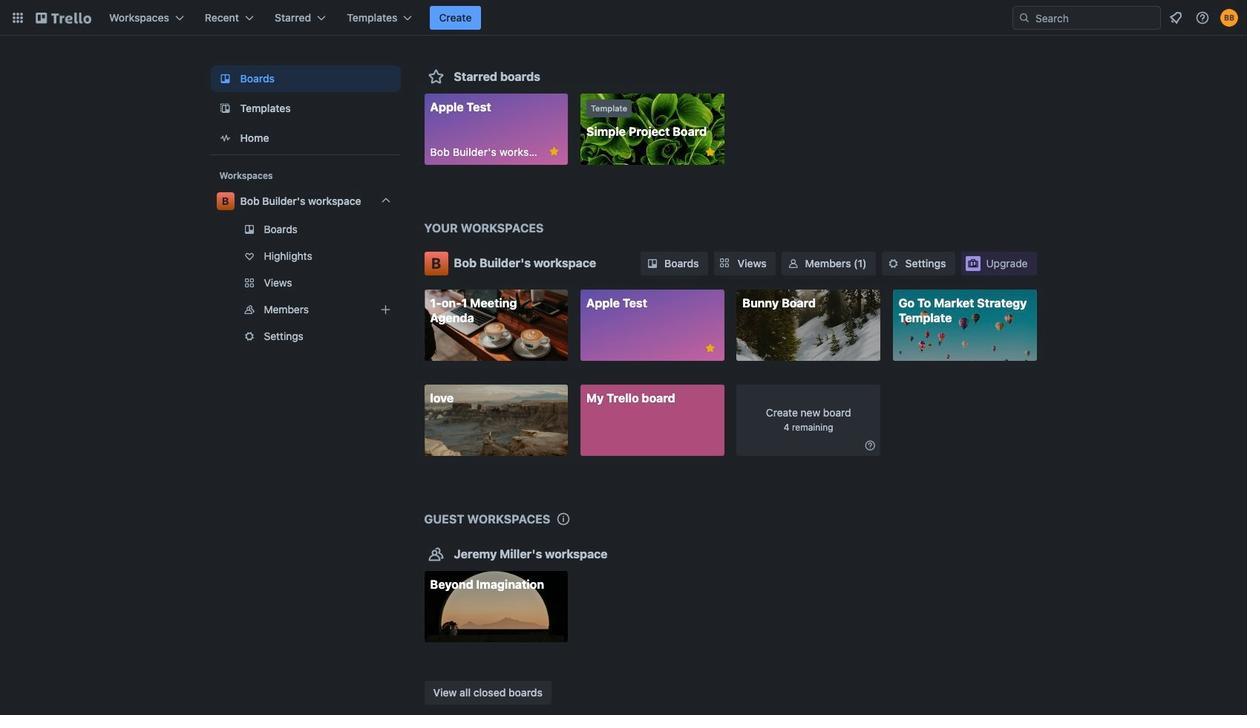 Task type: vqa. For each thing, say whether or not it's contained in the screenshot.
template board icon
yes



Task type: describe. For each thing, give the bounding box(es) containing it.
primary element
[[0, 0, 1248, 36]]

click to unstar this board. it will be removed from your starred list. image
[[704, 341, 717, 355]]

back to home image
[[36, 6, 91, 30]]

open information menu image
[[1196, 10, 1210, 25]]

0 notifications image
[[1167, 9, 1185, 27]]

0 horizontal spatial sm image
[[786, 256, 801, 271]]

Search field
[[1031, 7, 1161, 29]]



Task type: locate. For each thing, give the bounding box(es) containing it.
click to unstar this board. it will be removed from your starred list. image
[[548, 145, 561, 158], [704, 146, 717, 159]]

board image
[[216, 70, 234, 88]]

add image
[[377, 301, 395, 319]]

2 horizontal spatial sm image
[[886, 256, 901, 271]]

template board image
[[216, 100, 234, 117]]

0 horizontal spatial click to unstar this board. it will be removed from your starred list. image
[[548, 145, 561, 158]]

sm image
[[645, 256, 660, 271]]

home image
[[216, 129, 234, 147]]

1 horizontal spatial sm image
[[863, 438, 878, 453]]

sm image
[[786, 256, 801, 271], [886, 256, 901, 271], [863, 438, 878, 453]]

1 horizontal spatial click to unstar this board. it will be removed from your starred list. image
[[704, 146, 717, 159]]

search image
[[1019, 12, 1031, 24]]

bob builder (bobbuilder40) image
[[1221, 9, 1239, 27]]



